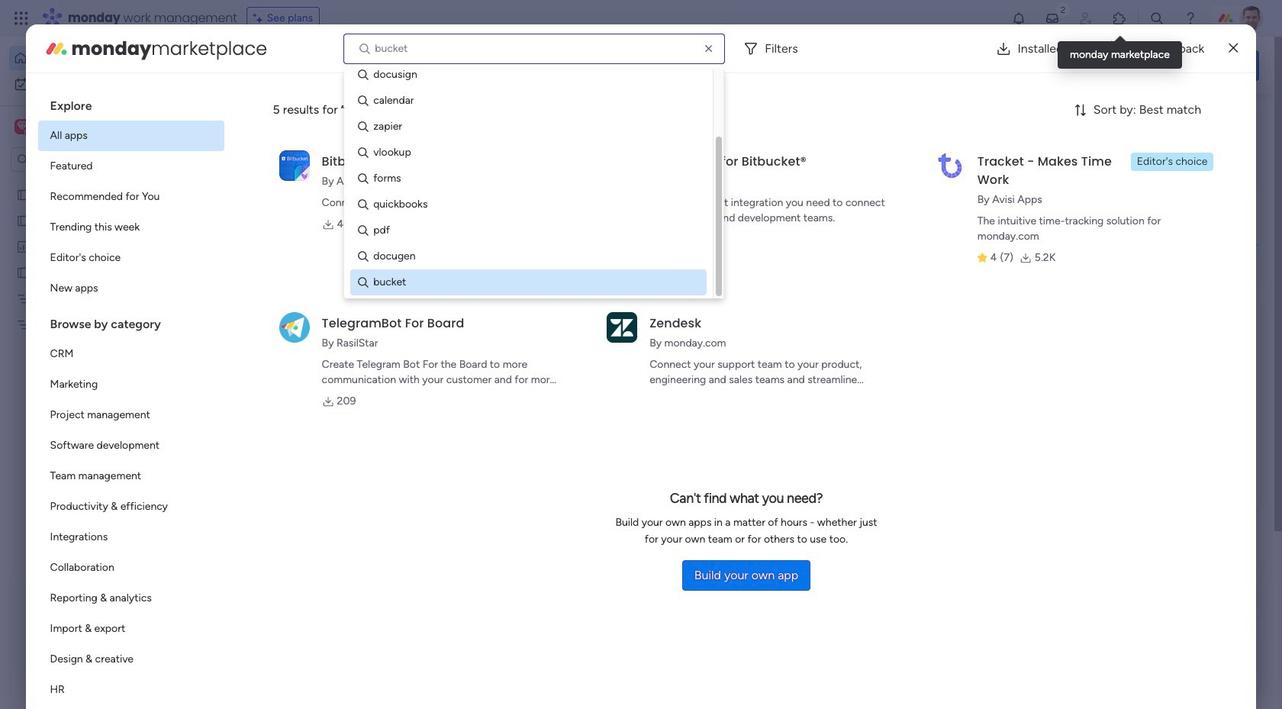 Task type: locate. For each thing, give the bounding box(es) containing it.
circle o image
[[1054, 202, 1064, 213]]

see plans image
[[253, 10, 267, 27]]

1 vertical spatial public board image
[[16, 265, 31, 279]]

list box
[[38, 86, 224, 709], [0, 178, 195, 543]]

1 horizontal spatial monday marketplace image
[[1112, 11, 1128, 26]]

heading
[[38, 86, 224, 121], [38, 304, 224, 339]]

public board image up public dashboard image
[[16, 187, 31, 202]]

public board image
[[16, 213, 31, 228], [505, 279, 522, 295]]

workspace selection element
[[15, 118, 128, 137]]

1 horizontal spatial public board image
[[505, 279, 522, 295]]

circle o image
[[1054, 221, 1064, 233]]

public board image up public dashboard image
[[16, 213, 31, 228]]

help center element
[[1031, 630, 1260, 691]]

getting started element
[[1031, 556, 1260, 618]]

dapulse x slim image
[[1230, 39, 1239, 58], [1237, 111, 1255, 129]]

0 vertical spatial dapulse x slim image
[[1230, 39, 1239, 58]]

2 image
[[1057, 1, 1070, 18]]

1 vertical spatial heading
[[38, 304, 224, 339]]

0 vertical spatial heading
[[38, 86, 224, 121]]

notifications image
[[1012, 11, 1027, 26]]

1 vertical spatial dapulse x slim image
[[1237, 111, 1255, 129]]

0 horizontal spatial public board image
[[16, 213, 31, 228]]

monday marketplace image
[[1112, 11, 1128, 26], [44, 36, 68, 61]]

0 horizontal spatial monday marketplace image
[[44, 36, 68, 61]]

public board image down public dashboard image
[[16, 265, 31, 279]]

app logo image
[[279, 150, 310, 181], [935, 150, 966, 181], [279, 312, 310, 343], [607, 312, 638, 343]]

0 vertical spatial public board image
[[16, 187, 31, 202]]

workspace image
[[15, 118, 30, 135]]

select product image
[[14, 11, 29, 26]]

public board image
[[16, 187, 31, 202], [16, 265, 31, 279]]

public board image up component image
[[505, 279, 522, 295]]

0 vertical spatial monday marketplace image
[[1112, 11, 1128, 26]]

add to favorites image
[[702, 279, 718, 294]]

2 heading from the top
[[38, 304, 224, 339]]

option
[[9, 46, 186, 70], [9, 72, 186, 96], [38, 121, 224, 151], [38, 151, 224, 182], [0, 181, 195, 184], [38, 182, 224, 212], [38, 212, 224, 243], [38, 243, 224, 273], [38, 273, 224, 304], [38, 339, 224, 370], [38, 370, 224, 400], [38, 400, 224, 431], [38, 431, 224, 461], [38, 461, 224, 492], [38, 492, 224, 522], [38, 522, 224, 553], [38, 553, 224, 583], [38, 583, 224, 614], [38, 614, 224, 644], [38, 644, 224, 675], [38, 675, 224, 706]]

2 public board image from the top
[[16, 265, 31, 279]]

search everything image
[[1150, 11, 1165, 26]]



Task type: describe. For each thing, give the bounding box(es) containing it.
update feed image
[[1045, 11, 1061, 26]]

v2 bolt switch image
[[1162, 57, 1171, 74]]

1 heading from the top
[[38, 86, 224, 121]]

workspace image
[[17, 118, 27, 135]]

check circle image
[[1054, 143, 1064, 155]]

1 vertical spatial monday marketplace image
[[44, 36, 68, 61]]

component image
[[505, 303, 518, 316]]

terry turtle image
[[1240, 6, 1264, 31]]

1 vertical spatial public board image
[[505, 279, 522, 295]]

help image
[[1183, 11, 1199, 26]]

quick search results list box
[[236, 143, 994, 532]]

1 public board image from the top
[[16, 187, 31, 202]]

public dashboard image
[[16, 239, 31, 253]]

v2 user feedback image
[[1043, 57, 1055, 74]]

remove from favorites image
[[453, 279, 468, 294]]

Search in workspace field
[[32, 151, 128, 168]]

check circle image
[[1054, 163, 1064, 174]]

0 vertical spatial public board image
[[16, 213, 31, 228]]



Task type: vqa. For each thing, say whether or not it's contained in the screenshot.
Verified by VISA Image
no



